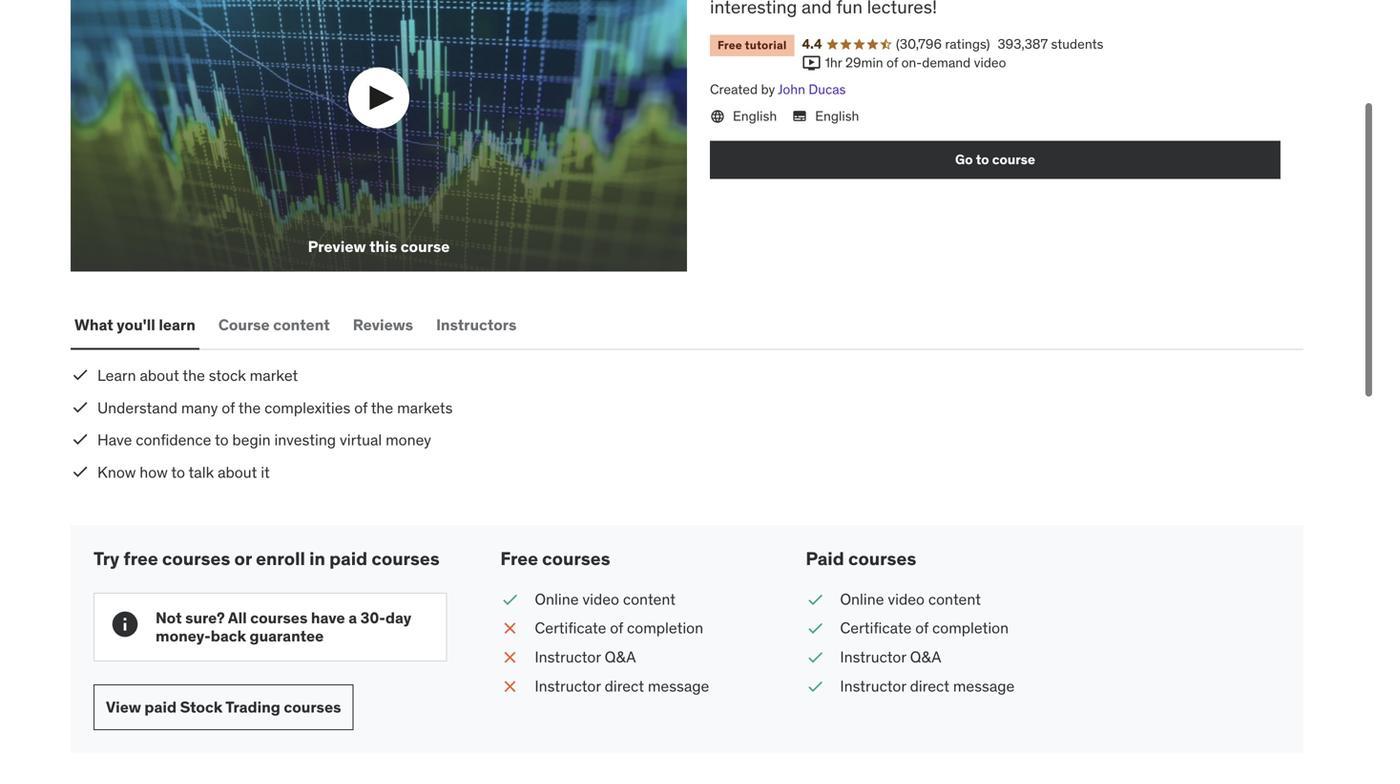 Task type: describe. For each thing, give the bounding box(es) containing it.
what you'll learn
[[74, 315, 196, 334]]

closed captions image
[[793, 108, 808, 124]]

0 horizontal spatial the
[[183, 366, 205, 385]]

393,387 students
[[998, 35, 1104, 53]]

understand many of the complexities of the markets
[[97, 398, 453, 418]]

course content button
[[215, 302, 334, 348]]

money
[[386, 430, 432, 450]]

many
[[181, 398, 218, 418]]

free tutorial
[[718, 38, 787, 53]]

certificate of completion for free courses
[[535, 618, 704, 638]]

on-
[[902, 54, 923, 71]]

paid inside "view paid stock trading courses" link
[[145, 698, 177, 717]]

courses inside not sure? all courses have a 30-day money-back guarantee
[[250, 608, 308, 628]]

certificate of completion for paid courses
[[841, 618, 1009, 638]]

393,387
[[998, 35, 1049, 53]]

day
[[386, 608, 412, 628]]

to inside go to course "button"
[[976, 151, 990, 168]]

preview this course
[[308, 237, 450, 257]]

free for free tutorial
[[718, 38, 743, 53]]

tutorial
[[745, 38, 787, 53]]

free courses
[[501, 547, 611, 570]]

back
[[211, 626, 246, 646]]

you'll
[[117, 315, 155, 334]]

how
[[140, 463, 168, 482]]

john ducas link
[[778, 81, 846, 98]]

preview
[[308, 237, 366, 257]]

what
[[74, 315, 113, 334]]

instructor q&a for paid courses
[[841, 647, 942, 667]]

1hr
[[825, 54, 843, 71]]

direct for free courses
[[605, 676, 644, 696]]

investing
[[274, 430, 336, 450]]

certificate for free
[[535, 618, 607, 638]]

(30,796 ratings)
[[897, 35, 991, 53]]

video for free courses
[[583, 589, 620, 609]]

money-
[[156, 626, 211, 646]]

paid courses
[[806, 547, 917, 570]]

to for have confidence to begin investing virtual money
[[215, 430, 229, 450]]

0 vertical spatial about
[[140, 366, 179, 385]]

know how to talk about it
[[97, 463, 270, 482]]

go to course button
[[710, 141, 1281, 179]]

online for paid
[[841, 589, 885, 609]]

try
[[94, 547, 120, 570]]

instructor direct message for free courses
[[535, 676, 710, 696]]

have confidence to begin investing virtual money
[[97, 430, 432, 450]]

of down free courses
[[610, 618, 624, 638]]

this
[[370, 237, 397, 257]]

learn
[[97, 366, 136, 385]]

ducas
[[809, 81, 846, 98]]

q&a for free courses
[[605, 647, 636, 667]]

have
[[97, 430, 132, 450]]

not
[[156, 608, 182, 628]]

guarantee
[[250, 626, 324, 646]]

29min
[[846, 54, 884, 71]]

confidence
[[136, 430, 211, 450]]

sure?
[[185, 608, 225, 628]]

by
[[761, 81, 775, 98]]

learn about the stock market
[[97, 366, 298, 385]]

not sure? all courses have a 30-day money-back guarantee
[[156, 608, 412, 646]]

markets
[[397, 398, 453, 418]]

view
[[106, 698, 141, 717]]

students
[[1052, 35, 1104, 53]]

in
[[309, 547, 326, 570]]

to for know how to talk about it
[[171, 463, 185, 482]]

created
[[710, 81, 758, 98]]

1hr 29min of on-demand video
[[825, 54, 1007, 71]]



Task type: locate. For each thing, give the bounding box(es) containing it.
about up understand
[[140, 366, 179, 385]]

course language image
[[710, 109, 726, 124]]

view paid stock trading courses
[[106, 698, 341, 717]]

understand
[[97, 398, 178, 418]]

0 horizontal spatial to
[[171, 463, 185, 482]]

course inside button
[[401, 237, 450, 257]]

2 horizontal spatial video
[[975, 54, 1007, 71]]

0 horizontal spatial video
[[583, 589, 620, 609]]

paid right in
[[330, 547, 368, 570]]

instructor q&a
[[535, 647, 636, 667], [841, 647, 942, 667]]

it
[[261, 463, 270, 482]]

all
[[228, 608, 247, 628]]

online video content for free courses
[[535, 589, 676, 609]]

course for go to course
[[993, 151, 1036, 168]]

1 horizontal spatial certificate
[[841, 618, 912, 638]]

certificate
[[535, 618, 607, 638], [841, 618, 912, 638]]

course
[[218, 315, 270, 334]]

1 vertical spatial about
[[218, 463, 257, 482]]

0 horizontal spatial online video content
[[535, 589, 676, 609]]

virtual
[[340, 430, 382, 450]]

2 horizontal spatial to
[[976, 151, 990, 168]]

video for paid courses
[[888, 589, 925, 609]]

reviews button
[[349, 302, 417, 348]]

course content
[[218, 315, 330, 334]]

1 horizontal spatial to
[[215, 430, 229, 450]]

(30,796
[[897, 35, 942, 53]]

0 horizontal spatial instructor direct message
[[535, 676, 710, 696]]

online for free
[[535, 589, 579, 609]]

content
[[273, 315, 330, 334], [623, 589, 676, 609], [929, 589, 982, 609]]

30-
[[361, 608, 386, 628]]

free
[[124, 547, 158, 570]]

trading
[[226, 698, 281, 717]]

stock
[[209, 366, 246, 385]]

online video content down free courses
[[535, 589, 676, 609]]

online
[[535, 589, 579, 609], [841, 589, 885, 609]]

1 horizontal spatial q&a
[[910, 647, 942, 667]]

paid
[[330, 547, 368, 570], [145, 698, 177, 717]]

2 horizontal spatial content
[[929, 589, 982, 609]]

english down ducas
[[816, 107, 860, 124]]

to right go
[[976, 151, 990, 168]]

1 horizontal spatial online
[[841, 589, 885, 609]]

of
[[887, 54, 899, 71], [222, 398, 235, 418], [354, 398, 368, 418], [610, 618, 624, 638], [916, 618, 929, 638]]

online video content
[[535, 589, 676, 609], [841, 589, 982, 609]]

instructor direct message
[[535, 676, 710, 696], [841, 676, 1015, 696]]

0 horizontal spatial q&a
[[605, 647, 636, 667]]

course for preview this course
[[401, 237, 450, 257]]

1 certificate of completion from the left
[[535, 618, 704, 638]]

q&a for paid courses
[[910, 647, 942, 667]]

about left it
[[218, 463, 257, 482]]

0 horizontal spatial online
[[535, 589, 579, 609]]

1 horizontal spatial instructor direct message
[[841, 676, 1015, 696]]

1 horizontal spatial free
[[718, 38, 743, 53]]

1 horizontal spatial instructor q&a
[[841, 647, 942, 667]]

certificate down free courses
[[535, 618, 607, 638]]

to left begin at left
[[215, 430, 229, 450]]

content for free courses
[[623, 589, 676, 609]]

video down paid courses
[[888, 589, 925, 609]]

view paid stock trading courses link
[[94, 685, 354, 731]]

2 direct from the left
[[910, 676, 950, 696]]

small image
[[802, 54, 822, 73], [71, 397, 90, 417], [501, 589, 520, 610], [806, 618, 825, 639], [806, 647, 825, 668], [501, 676, 520, 697], [806, 676, 825, 697]]

0 horizontal spatial message
[[648, 676, 710, 696]]

2 message from the left
[[954, 676, 1015, 696]]

small image
[[71, 365, 90, 384], [71, 430, 90, 449], [71, 462, 90, 481], [806, 589, 825, 610], [501, 618, 520, 639], [501, 647, 520, 668]]

0 vertical spatial paid
[[330, 547, 368, 570]]

go to course
[[956, 151, 1036, 168]]

demand
[[923, 54, 971, 71]]

online down free courses
[[535, 589, 579, 609]]

certificate of completion down free courses
[[535, 618, 704, 638]]

message
[[648, 676, 710, 696], [954, 676, 1015, 696]]

0 horizontal spatial course
[[401, 237, 450, 257]]

online down paid courses
[[841, 589, 885, 609]]

begin
[[232, 430, 271, 450]]

a
[[349, 608, 357, 628]]

0 vertical spatial free
[[718, 38, 743, 53]]

about
[[140, 366, 179, 385], [218, 463, 257, 482]]

video
[[975, 54, 1007, 71], [583, 589, 620, 609], [888, 589, 925, 609]]

message for free courses
[[648, 676, 710, 696]]

paid
[[806, 547, 845, 570]]

1 horizontal spatial paid
[[330, 547, 368, 570]]

of down paid courses
[[916, 618, 929, 638]]

john
[[778, 81, 806, 98]]

1 horizontal spatial certificate of completion
[[841, 618, 1009, 638]]

2 online from the left
[[841, 589, 885, 609]]

1 online from the left
[[535, 589, 579, 609]]

certificate of completion
[[535, 618, 704, 638], [841, 618, 1009, 638]]

1 instructor q&a from the left
[[535, 647, 636, 667]]

1 horizontal spatial about
[[218, 463, 257, 482]]

instructor direct message for paid courses
[[841, 676, 1015, 696]]

go
[[956, 151, 974, 168]]

2 online video content from the left
[[841, 589, 982, 609]]

instructors button
[[433, 302, 521, 348]]

direct for paid courses
[[910, 676, 950, 696]]

1 online video content from the left
[[535, 589, 676, 609]]

content inside button
[[273, 315, 330, 334]]

4.4
[[802, 35, 823, 53]]

certificate of completion down paid courses
[[841, 618, 1009, 638]]

market
[[250, 366, 298, 385]]

to
[[976, 151, 990, 168], [215, 430, 229, 450], [171, 463, 185, 482]]

instructor q&a for free courses
[[535, 647, 636, 667]]

what you'll learn button
[[71, 302, 199, 348]]

0 horizontal spatial english
[[733, 107, 777, 124]]

courses
[[162, 547, 230, 570], [372, 547, 440, 570], [542, 547, 611, 570], [849, 547, 917, 570], [250, 608, 308, 628], [284, 698, 341, 717]]

of left on-
[[887, 54, 899, 71]]

1 horizontal spatial video
[[888, 589, 925, 609]]

1 vertical spatial to
[[215, 430, 229, 450]]

1 certificate from the left
[[535, 618, 607, 638]]

2 certificate from the left
[[841, 618, 912, 638]]

preview this course button
[[71, 0, 687, 272]]

created by john ducas
[[710, 81, 846, 98]]

the up begin at left
[[238, 398, 261, 418]]

learn
[[159, 315, 196, 334]]

completion for free courses
[[627, 618, 704, 638]]

1 horizontal spatial the
[[238, 398, 261, 418]]

1 instructor direct message from the left
[[535, 676, 710, 696]]

the
[[183, 366, 205, 385], [238, 398, 261, 418], [371, 398, 394, 418]]

1 horizontal spatial course
[[993, 151, 1036, 168]]

stock
[[180, 698, 223, 717]]

0 horizontal spatial free
[[501, 547, 538, 570]]

0 horizontal spatial content
[[273, 315, 330, 334]]

2 q&a from the left
[[910, 647, 942, 667]]

paid right view
[[145, 698, 177, 717]]

try free courses or enroll in paid courses
[[94, 547, 440, 570]]

english
[[733, 107, 777, 124], [816, 107, 860, 124]]

course
[[993, 151, 1036, 168], [401, 237, 450, 257]]

the up 'virtual'
[[371, 398, 394, 418]]

1 q&a from the left
[[605, 647, 636, 667]]

1 vertical spatial free
[[501, 547, 538, 570]]

1 horizontal spatial online video content
[[841, 589, 982, 609]]

0 horizontal spatial completion
[[627, 618, 704, 638]]

0 horizontal spatial direct
[[605, 676, 644, 696]]

2 english from the left
[[816, 107, 860, 124]]

2 horizontal spatial the
[[371, 398, 394, 418]]

0 horizontal spatial certificate
[[535, 618, 607, 638]]

instructors
[[436, 315, 517, 334]]

course inside "button"
[[993, 151, 1036, 168]]

2 instructor q&a from the left
[[841, 647, 942, 667]]

online video content for paid courses
[[841, 589, 982, 609]]

of up 'virtual'
[[354, 398, 368, 418]]

2 certificate of completion from the left
[[841, 618, 1009, 638]]

0 horizontal spatial paid
[[145, 698, 177, 717]]

reviews
[[353, 315, 414, 334]]

0 horizontal spatial certificate of completion
[[535, 618, 704, 638]]

1 horizontal spatial message
[[954, 676, 1015, 696]]

of right many
[[222, 398, 235, 418]]

1 horizontal spatial english
[[816, 107, 860, 124]]

2 completion from the left
[[933, 618, 1009, 638]]

1 english from the left
[[733, 107, 777, 124]]

q&a
[[605, 647, 636, 667], [910, 647, 942, 667]]

certificate down paid courses
[[841, 618, 912, 638]]

enroll
[[256, 547, 305, 570]]

1 message from the left
[[648, 676, 710, 696]]

free for free courses
[[501, 547, 538, 570]]

certificate for paid
[[841, 618, 912, 638]]

know
[[97, 463, 136, 482]]

1 horizontal spatial content
[[623, 589, 676, 609]]

completion for paid courses
[[933, 618, 1009, 638]]

0 horizontal spatial about
[[140, 366, 179, 385]]

1 horizontal spatial direct
[[910, 676, 950, 696]]

message for paid courses
[[954, 676, 1015, 696]]

talk
[[189, 463, 214, 482]]

course right this
[[401, 237, 450, 257]]

have
[[311, 608, 345, 628]]

online video content down paid courses
[[841, 589, 982, 609]]

ratings)
[[946, 35, 991, 53]]

video down free courses
[[583, 589, 620, 609]]

1 horizontal spatial completion
[[933, 618, 1009, 638]]

0 vertical spatial course
[[993, 151, 1036, 168]]

video down ratings)
[[975, 54, 1007, 71]]

0 vertical spatial to
[[976, 151, 990, 168]]

1 vertical spatial paid
[[145, 698, 177, 717]]

to left the talk
[[171, 463, 185, 482]]

completion
[[627, 618, 704, 638], [933, 618, 1009, 638]]

2 vertical spatial to
[[171, 463, 185, 482]]

the up many
[[183, 366, 205, 385]]

complexities
[[265, 398, 351, 418]]

english down the by
[[733, 107, 777, 124]]

or
[[234, 547, 252, 570]]

content for paid courses
[[929, 589, 982, 609]]

0 horizontal spatial instructor q&a
[[535, 647, 636, 667]]

2 instructor direct message from the left
[[841, 676, 1015, 696]]

1 vertical spatial course
[[401, 237, 450, 257]]

1 direct from the left
[[605, 676, 644, 696]]

free
[[718, 38, 743, 53], [501, 547, 538, 570]]

course right go
[[993, 151, 1036, 168]]

instructor
[[535, 647, 601, 667], [841, 647, 907, 667], [535, 676, 601, 696], [841, 676, 907, 696]]

1 completion from the left
[[627, 618, 704, 638]]



Task type: vqa. For each thing, say whether or not it's contained in the screenshot.
read
no



